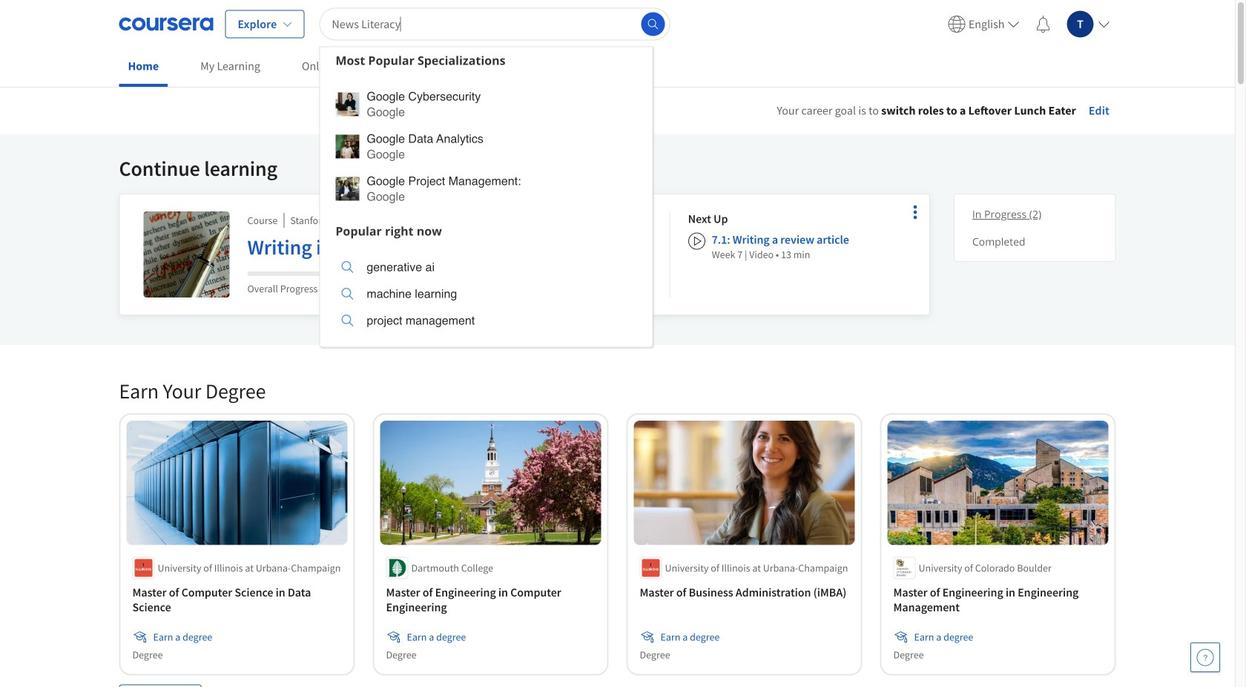Task type: vqa. For each thing, say whether or not it's contained in the screenshot.
the 'for'
no



Task type: locate. For each thing, give the bounding box(es) containing it.
region
[[706, 122, 1188, 252]]

suggestion image image
[[336, 92, 359, 116], [336, 135, 359, 158], [336, 177, 359, 201], [342, 261, 353, 273], [342, 288, 353, 300], [342, 315, 353, 326]]

0 vertical spatial list box
[[320, 74, 652, 218]]

None search field
[[319, 8, 670, 348]]

earn your degree collection element
[[110, 354, 1125, 687]]

1 vertical spatial list box
[[320, 244, 652, 347]]

list box
[[320, 74, 652, 218], [320, 244, 652, 347]]

autocomplete results list box
[[319, 46, 653, 348]]

2 list box from the top
[[320, 244, 652, 347]]

1 list box from the top
[[320, 74, 652, 218]]



Task type: describe. For each thing, give the bounding box(es) containing it.
more option for writing in the sciences image
[[905, 202, 926, 223]]

help center image
[[1197, 648, 1215, 666]]

writing in the sciences image
[[144, 211, 230, 298]]

coursera image
[[119, 12, 213, 36]]

What do you want to learn? text field
[[319, 8, 670, 40]]



